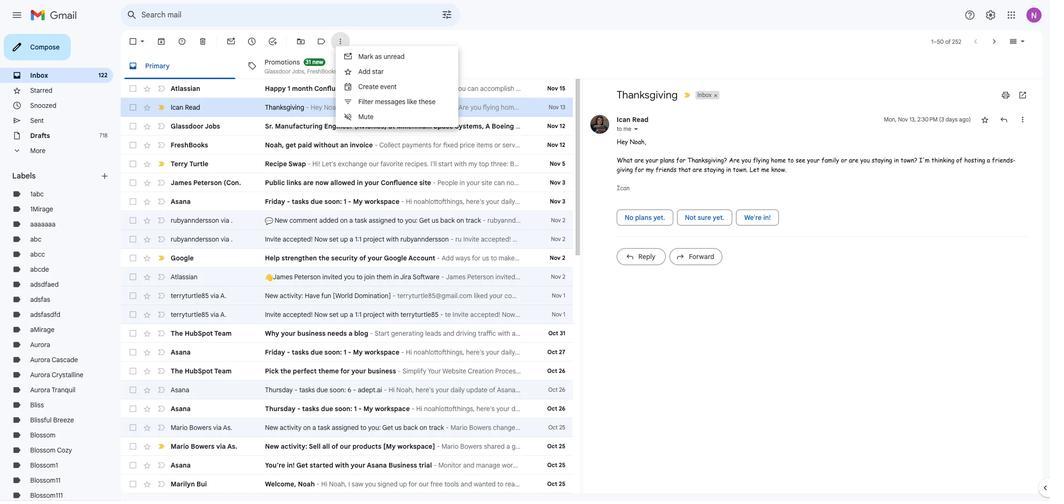 Task type: locate. For each thing, give the bounding box(es) containing it.
19 ‌ from the left
[[563, 330, 563, 338]]

us up account
[[432, 216, 439, 225]]

0 vertical spatial business
[[297, 330, 326, 338]]

2 rubyanndersson via . from the top
[[171, 235, 233, 244]]

now down added
[[314, 235, 328, 244]]

row down the at
[[121, 136, 656, 155]]

1 horizontal spatial plans
[[660, 156, 675, 165]]

2 up from the top
[[340, 311, 348, 319]]

bowers for new activity: sell all of our products [my workspace]
[[191, 443, 215, 451]]

drafts link
[[30, 132, 50, 140]]

noah,
[[630, 138, 647, 146], [265, 141, 284, 150], [396, 386, 414, 395]]

for right theme
[[341, 367, 350, 376]]

james
[[171, 179, 192, 187], [273, 273, 293, 282]]

now down fun
[[314, 311, 328, 319]]

blissful breeze link
[[30, 416, 74, 425]]

the hubspot team for pick
[[171, 367, 232, 376]]

1 vertical spatial as.
[[227, 443, 237, 451]]

settings image
[[985, 9, 997, 21]]

1 vertical spatial james
[[273, 273, 293, 282]]

1 vertical spatial 3
[[562, 198, 566, 205]]

0 horizontal spatial what
[[617, 156, 633, 165]]

accepted! up the strengthen
[[283, 235, 313, 244]]

1 vertical spatial up
[[340, 311, 348, 319]]

33 ͏ from the left
[[583, 141, 585, 150]]

2 thursday from the top
[[265, 405, 296, 414]]

nov inside cell
[[898, 116, 908, 123]]

nov 13
[[549, 104, 566, 111]]

6 row from the top
[[121, 174, 573, 192]]

drafts
[[30, 132, 50, 140]]

0 horizontal spatial james
[[171, 179, 192, 187]]

adsdfaed link
[[30, 281, 59, 289]]

noah, get paid without an invoice - collect payments for fixed price items or services. ͏ ͏ ͏ ͏ ͏ ͏ ͏ ͏ ͏ ͏ ͏ ͏ ͏ ͏ ͏ ͏ ͏ ͏ ͏ ͏ ͏ ͏ ͏ ͏ ͏ ͏ ͏ ͏ ͏ ͏ ͏ ͏ ͏ ͏ ͏ ͏ ͏ ͏ ͏ ͏ ͏ ͏ ͏ ͏ ͏ ͏ ͏ ͏ ͏ ͏ ͏ ͏ ͏ ͏ ͏ ͏ ͏ ͏ ͏ ͏ ͏ ͏ ͏ ͏ ͏ ͏ ͏ ͏ ͏ ͏ ͏ ͏ ͏ ͏ ͏
[[265, 141, 656, 150]]

inbox
[[30, 71, 48, 80], [698, 92, 712, 99]]

staying
[[872, 156, 892, 165], [704, 165, 725, 174]]

abcc link
[[30, 250, 45, 259]]

set down added
[[329, 235, 339, 244]]

1 vertical spatial friday
[[265, 349, 285, 357]]

you: up products
[[368, 424, 381, 433]]

get up noah on the bottom of page
[[296, 462, 308, 470]]

as. for new activity on a task assigned to you: get us back on track
[[223, 424, 232, 433]]

0 vertical spatial peterson
[[193, 179, 222, 187]]

thanksgiving for thanksgiving -
[[265, 103, 304, 112]]

row containing marilyn bui
[[121, 475, 573, 494]]

aurora down amirage link
[[30, 341, 50, 349]]

0 horizontal spatial started
[[310, 462, 333, 470]]

ican down giving
[[617, 184, 630, 192]]

peterson up have in the bottom left of the page
[[294, 273, 321, 282]]

invite up why
[[265, 311, 281, 319]]

in down 'are'
[[726, 165, 731, 174]]

0 vertical spatial now
[[314, 235, 328, 244]]

confluence down favorite
[[381, 179, 418, 187]]

noah, right hi
[[396, 386, 414, 395]]

15
[[560, 85, 566, 92]]

staying down 'thanksgiving?'
[[704, 165, 725, 174]]

1 vertical spatial rubyanndersson via .
[[171, 235, 233, 244]]

inbox up "starred"
[[30, 71, 48, 80]]

sr.
[[265, 122, 273, 131]]

1 horizontal spatial in!
[[764, 214, 771, 222]]

blossom11
[[30, 477, 60, 485]]

1 vertical spatial hubspot
[[185, 367, 213, 376]]

for right bean
[[635, 165, 644, 174]]

0 horizontal spatial me
[[624, 125, 632, 133]]

started
[[575, 386, 596, 395], [310, 462, 333, 470]]

27 ͏ from the left
[[573, 141, 575, 150]]

read inside 'row'
[[185, 103, 200, 112]]

63 ͏ from the left
[[634, 141, 636, 150]]

blossom111
[[30, 492, 63, 500]]

to inside what are your plans for thanksgiving? are you flying home to see your family or are you staying in town? i'm thinking of hosting a friends- giving for my friends that are staying in town. let me know.
[[788, 156, 794, 165]]

73 ͏ from the left
[[651, 141, 653, 150]]

yet. inside button
[[713, 214, 725, 222]]

1 nov 12 from the top
[[547, 123, 566, 130]]

📅 image
[[395, 85, 403, 93]]

activity:
[[280, 292, 303, 300], [281, 443, 307, 451]]

None search field
[[121, 4, 460, 26]]

more image
[[336, 37, 345, 46]]

0 vertical spatial read
[[185, 103, 200, 112]]

0 vertical spatial or
[[495, 141, 501, 150]]

aurora up aurora tranquil at the bottom of page
[[30, 371, 50, 380]]

0 vertical spatial team
[[214, 330, 232, 338]]

tab list containing promotions
[[121, 53, 1043, 79]]

None checkbox
[[128, 84, 138, 93], [128, 103, 138, 112], [128, 141, 138, 150], [128, 159, 138, 169], [128, 197, 138, 207], [128, 254, 138, 263], [128, 273, 138, 282], [128, 310, 138, 320], [128, 405, 138, 414], [128, 480, 138, 490], [128, 84, 138, 93], [128, 103, 138, 112], [128, 141, 138, 150], [128, 159, 138, 169], [128, 197, 138, 207], [128, 254, 138, 263], [128, 273, 138, 282], [128, 310, 138, 320], [128, 405, 138, 414], [128, 480, 138, 490]]

row up the you're in! get started with your asana business trial -
[[121, 438, 573, 457]]

you: up account
[[405, 216, 418, 225]]

or right "items"
[[495, 141, 501, 150]]

3 for public links are now allowed in your confluence site -
[[562, 179, 566, 186]]

in! inside we're in! button
[[764, 214, 771, 222]]

0 vertical spatial mario bowers via as.
[[171, 424, 232, 433]]

53 ‌ from the left
[[620, 330, 620, 338]]

54 ͏ from the left
[[619, 141, 620, 150]]

thursday down pick
[[265, 386, 293, 395]]

2 nov 3 from the top
[[550, 198, 566, 205]]

thinking
[[932, 156, 955, 165]]

8 ‌ from the left
[[544, 330, 544, 338]]

1 horizontal spatial or
[[841, 156, 847, 165]]

row containing freshbooks
[[121, 136, 656, 155]]

in! inside 'row'
[[287, 462, 295, 470]]

abcc
[[30, 250, 45, 259]]

peterson for (con.
[[193, 179, 222, 187]]

0 vertical spatial hubspot
[[185, 330, 213, 338]]

workspace up new comment added on a task assigned to you: get us back on track
[[365, 198, 400, 206]]

1 horizontal spatial the
[[319, 254, 330, 263]]

23 ‌ from the left
[[569, 330, 569, 338]]

Search mail text field
[[141, 10, 415, 20]]

1 50 of 252
[[932, 38, 962, 45]]

1 vertical spatial track
[[429, 424, 444, 433]]

0 vertical spatial in!
[[764, 214, 771, 222]]

oct
[[548, 330, 558, 337], [548, 349, 558, 356], [547, 368, 557, 375], [548, 387, 558, 394], [547, 406, 557, 413], [548, 424, 558, 432], [547, 443, 557, 450], [547, 462, 557, 469], [547, 481, 557, 488]]

me inside what are your plans for thanksgiving? are you flying home to see your family or are you staying in town? i'm thinking of hosting a friends- giving for my friends that are staying in town. let me know.
[[761, 165, 770, 174]]

in! right you're
[[287, 462, 295, 470]]

0 vertical spatial .
[[231, 216, 233, 225]]

now.
[[708, 122, 724, 131]]

support image
[[965, 9, 976, 21]]

and right leads
[[443, 330, 454, 338]]

generating
[[391, 330, 424, 338]]

curry,
[[586, 160, 604, 168]]

hubspot
[[185, 330, 213, 338], [185, 367, 213, 376]]

friends-
[[992, 156, 1016, 165]]

1 horizontal spatial confluence
[[381, 179, 418, 187]]

blossom
[[30, 432, 56, 440], [30, 447, 56, 455]]

0 horizontal spatial back
[[404, 424, 418, 433]]

or right family
[[841, 156, 847, 165]]

google
[[171, 254, 194, 263], [384, 254, 407, 263]]

mon,
[[884, 116, 897, 123]]

started down "all"
[[310, 462, 333, 470]]

workspace for 15th 'row' from the top of the 'thanksgiving' main content
[[365, 349, 400, 357]]

welcome, noah -
[[265, 481, 321, 489]]

the for pick the perfect theme for your business -
[[171, 367, 183, 376]]

nov 2 for atlassian
[[551, 274, 566, 281]]

1 vertical spatial peterson
[[294, 273, 321, 282]]

noah
[[298, 481, 315, 489]]

invite
[[265, 235, 281, 244], [265, 311, 281, 319]]

1 vertical spatial mario
[[171, 443, 189, 451]]

why
[[265, 330, 279, 338]]

started left the using in the right of the page
[[575, 386, 596, 395]]

toggle split pane mode image
[[1009, 37, 1018, 46]]

confluence right month
[[314, 84, 351, 93]]

us up [my
[[395, 424, 402, 433]]

0 vertical spatial inbox
[[30, 71, 48, 80]]

25 for you're in! get started with your asana business trial -
[[559, 462, 566, 469]]

reply link
[[617, 249, 666, 266]]

7 ͏ from the left
[[539, 141, 541, 150]]

71 ‌ from the left
[[651, 330, 651, 338]]

what up giving
[[617, 156, 633, 165]]

what inside 'row'
[[660, 160, 675, 168]]

blog
[[354, 330, 368, 338], [517, 330, 531, 338]]

1 2 from the top
[[563, 217, 566, 224]]

tab list
[[121, 53, 1043, 79]]

1 horizontal spatial you
[[860, 156, 870, 165]]

1 vertical spatial atlassian
[[171, 273, 198, 282]]

a.
[[220, 292, 226, 300], [220, 311, 226, 319]]

or for services.
[[495, 141, 501, 150]]

sr. manufacturing engineer (avionics) at millennium space systems, a boeing company and 8 more jobs in los angeles, ca for you. apply now.
[[265, 122, 724, 131]]

paid
[[298, 141, 312, 150]]

1 vertical spatial project
[[363, 311, 385, 319]]

here's
[[416, 386, 434, 395]]

1 horizontal spatial google
[[384, 254, 407, 263]]

1 vertical spatial friday - tasks due soon: 1 - my workspace -
[[265, 349, 406, 357]]

inbox inside button
[[698, 92, 712, 99]]

my left friends at right top
[[646, 165, 654, 174]]

11 ‌ from the left
[[549, 330, 549, 338]]

oct for why your business needs a blog - start generating leads and driving traffic with a blog ‌ ‌ ‌ ‌ ‌ ‌ ‌ ‌ ‌ ‌ ‌ ‌ ‌ ‌ ‌ ‌ ‌ ‌ ‌ ‌ ‌ ‌ ‌ ‌ ‌ ‌ ‌ ‌ ‌ ‌ ‌ ‌ ‌ ‌ ‌ ‌ ‌ ‌ ‌ ‌ ‌ ‌ ‌ ‌ ‌ ‌ ‌ ‌ ‌ ‌ ‌ ‌ ‌ ‌ ‌ ‌ ‌ ‌ ‌ ‌ ‌ ‌ ‌ ‌ ‌ ‌ ‌ ‌ ‌ ‌ ‌ ‌ ‌
[[548, 330, 558, 337]]

set for terryturtle85
[[329, 311, 339, 319]]

1 vertical spatial ican
[[617, 116, 631, 124]]

nov 2 for rubyanndersson via .
[[551, 217, 566, 224]]

1 vertical spatial a.
[[220, 311, 226, 319]]

pick the perfect theme for your business -
[[265, 367, 403, 376]]

row down allowed
[[121, 192, 573, 211]]

no plans yet.
[[625, 214, 665, 222]]

mario bowers via as.
[[171, 424, 232, 433], [171, 443, 237, 451]]

read up glassdoor jobs
[[185, 103, 200, 112]]

71 ͏ from the left
[[647, 141, 649, 150]]

30 ͏ from the left
[[578, 141, 580, 150]]

0 vertical spatial started
[[575, 386, 596, 395]]

a down [world
[[350, 311, 353, 319]]

you're in! get started with your asana business trial -
[[265, 462, 438, 470]]

0 horizontal spatial us
[[395, 424, 402, 433]]

new up you're
[[265, 443, 279, 451]]

thanksgiving for thanksgiving
[[617, 89, 678, 101]]

me
[[624, 125, 632, 133], [761, 165, 770, 174]]

welcome,
[[265, 481, 296, 489]]

68 ‌ from the left
[[646, 330, 646, 338]]

row up security
[[121, 230, 573, 249]]

0 vertical spatial atlassian
[[171, 84, 200, 93]]

what
[[617, 156, 633, 165], [660, 160, 675, 168]]

0 horizontal spatial task
[[318, 424, 330, 433]]

1 the hubspot team from the top
[[171, 330, 232, 338]]

oct 25 for you're in! get started with your asana business trial -
[[547, 462, 566, 469]]

the hubspot team for why
[[171, 330, 232, 338]]

20 ͏ from the left
[[561, 141, 563, 150]]

None checkbox
[[128, 37, 138, 46], [128, 122, 138, 131], [128, 178, 138, 188], [128, 216, 138, 225], [128, 235, 138, 244], [128, 291, 138, 301], [128, 329, 138, 339], [128, 348, 138, 358], [128, 367, 138, 376], [128, 386, 138, 395], [128, 424, 138, 433], [128, 442, 138, 452], [128, 461, 138, 471], [128, 37, 138, 46], [128, 122, 138, 131], [128, 178, 138, 188], [128, 216, 138, 225], [128, 235, 138, 244], [128, 291, 138, 301], [128, 329, 138, 339], [128, 348, 138, 358], [128, 367, 138, 376], [128, 386, 138, 395], [128, 424, 138, 433], [128, 442, 138, 452], [128, 461, 138, 471]]

tasks down 'perfect' at the left bottom of the page
[[299, 386, 315, 395]]

1 vertical spatial back
[[404, 424, 418, 433]]

inbox inside labels navigation
[[30, 71, 48, 80]]

james for james peterson invited you to join them in jira software
[[273, 273, 293, 282]]

10 ‌ from the left
[[548, 330, 548, 338]]

2 horizontal spatial and
[[606, 160, 617, 168]]

assigned down thursday - tasks due soon: 1 - my workspace -
[[332, 424, 359, 433]]

1 vertical spatial 1:1
[[355, 311, 362, 319]]

project down domination]
[[363, 311, 385, 319]]

1 horizontal spatial and
[[548, 122, 560, 131]]

archive image
[[157, 37, 166, 46]]

1 blossom from the top
[[30, 432, 56, 440]]

terry
[[171, 160, 188, 168]]

labels navigation
[[0, 30, 121, 502]]

thanksgiving inside 'row'
[[265, 103, 304, 112]]

1 vertical spatial me
[[761, 165, 770, 174]]

2 ͏ from the left
[[531, 141, 533, 150]]

assigned up invite accepted! now set up a 1:1 project with rubyanndersson -
[[369, 216, 396, 225]]

0 horizontal spatial peterson
[[193, 179, 222, 187]]

project for rubyanndersson
[[363, 235, 385, 244]]

11 ͏ from the left
[[546, 141, 548, 150]]

your down 'exchange'
[[365, 179, 379, 187]]

67 ͏ from the left
[[641, 141, 642, 150]]

my inside what are your plans for thanksgiving? are you flying home to see your family or are you staying in town? i'm thinking of hosting a friends- giving for my friends that are staying in town. let me know.
[[646, 165, 654, 174]]

aurora for aurora link
[[30, 341, 50, 349]]

2 row from the top
[[121, 98, 573, 117]]

you right family
[[860, 156, 870, 165]]

row down "needs"
[[121, 343, 573, 362]]

plans up friends at right top
[[660, 156, 675, 165]]

1 the from the top
[[171, 330, 183, 338]]

0 horizontal spatial business
[[297, 330, 326, 338]]

0 vertical spatial assigned
[[369, 216, 396, 225]]

1 horizontal spatial staying
[[872, 156, 892, 165]]

1 vertical spatial nov 3
[[550, 198, 566, 205]]

72 ‌ from the left
[[652, 330, 652, 338]]

workspace for 18th 'row' from the top
[[375, 405, 410, 414]]

0 vertical spatial the hubspot team
[[171, 330, 232, 338]]

36 ‌ from the left
[[591, 330, 591, 338]]

inbox up apply
[[698, 92, 712, 99]]

2 set from the top
[[329, 311, 339, 319]]

and left bean
[[606, 160, 617, 168]]

nov 12 down nov 13
[[547, 123, 566, 130]]

as.
[[223, 424, 232, 433], [227, 443, 237, 451]]

31 up 27
[[560, 330, 566, 337]]

amirage
[[30, 326, 54, 334]]

1 horizontal spatial business
[[368, 367, 396, 376]]

oct 26 for thursday - tasks due soon: 1 - my workspace
[[547, 406, 566, 413]]

28 ‌ from the left
[[578, 330, 578, 338]]

58 ͏ from the left
[[626, 141, 627, 150]]

64 ͏ from the left
[[636, 141, 637, 150]]

oct for pick the perfect theme for your business -
[[547, 368, 557, 375]]

49 ͏ from the left
[[610, 141, 612, 150]]

mark
[[358, 52, 373, 61]]

17 row from the top
[[121, 381, 645, 400]]

my left top
[[469, 160, 477, 168]]

12 row from the top
[[121, 287, 573, 306]]

or inside what are your plans for thanksgiving? are you flying home to see your family or are you staying in town? i'm thinking of hosting a friends- giving for my friends that are staying in town. let me know.
[[841, 156, 847, 165]]

2 terryturtle85 via a. from the top
[[171, 311, 226, 319]]

mario bowers via as. for new activity on a task assigned to you: get us back on track
[[171, 424, 232, 433]]

town.
[[733, 165, 748, 174]]

my
[[469, 160, 477, 168], [646, 165, 654, 174]]

1 vertical spatial set
[[329, 311, 339, 319]]

up for rubyanndersson
[[340, 235, 348, 244]]

2 the hubspot team from the top
[[171, 367, 232, 376]]

0 horizontal spatial you
[[344, 273, 355, 282]]

1 terryturtle85 via a. from the top
[[171, 292, 226, 300]]

oct 25
[[548, 424, 566, 432], [547, 443, 566, 450], [547, 462, 566, 469], [547, 481, 566, 488]]

👋 image
[[265, 274, 273, 282]]

promotions, 31 new messages, tab
[[240, 53, 359, 79]]

workspace down hi
[[375, 405, 410, 414]]

thursday for thursday - tasks due soon: 6 - adept.ai
[[265, 386, 293, 395]]

nov 3
[[550, 179, 566, 186], [550, 198, 566, 205]]

now for invite accepted! now set up a 1:1 project with terryturtle85
[[314, 311, 328, 319]]

2 12 from the top
[[560, 141, 566, 149]]

row up payments
[[121, 117, 724, 136]]

1 thursday from the top
[[265, 386, 293, 395]]

0 vertical spatial bowers
[[189, 424, 212, 433]]

friday - tasks due soon: 1 - my workspace - down "needs"
[[265, 349, 406, 357]]

help
[[265, 254, 280, 263]]

inbox for inbox link
[[30, 71, 48, 80]]

0 vertical spatial ican
[[171, 103, 183, 112]]

1 vertical spatial started
[[310, 462, 333, 470]]

friday
[[265, 198, 285, 206], [265, 349, 285, 357]]

25 for new activity on a task assigned to you: get us back on track -
[[559, 424, 566, 432]]

0 horizontal spatial or
[[495, 141, 501, 150]]

activity: for sell
[[281, 443, 307, 451]]

18 row from the top
[[121, 400, 573, 419]]

0 vertical spatial 1:1
[[355, 235, 362, 244]]

25 for welcome, noah -
[[559, 481, 566, 488]]

9 ͏ from the left
[[543, 141, 544, 150]]

bowers
[[189, 424, 212, 433], [191, 443, 215, 451]]

allowed
[[330, 179, 355, 187]]

1 ‌ from the left
[[532, 330, 532, 338]]

1 horizontal spatial started
[[575, 386, 596, 395]]

tasks up 'perfect' at the left bottom of the page
[[292, 349, 309, 357]]

aurora for aurora crystalline
[[30, 371, 50, 380]]

0 vertical spatial plans
[[660, 156, 675, 165]]

49 ‌ from the left
[[613, 330, 613, 338]]

1:1 for terryturtle85
[[355, 311, 362, 319]]

adsdfaed
[[30, 281, 59, 289]]

accepted! for invite accepted! now set up a 1:1 project with rubyanndersson -
[[283, 235, 313, 244]]

0 vertical spatial 26
[[559, 368, 566, 375]]

46 ‌ from the left
[[608, 330, 608, 338]]

13 row from the top
[[121, 306, 573, 324]]

in left jira
[[394, 273, 399, 282]]

0 vertical spatial thursday
[[265, 386, 293, 395]]

0 vertical spatial track
[[466, 216, 481, 225]]

18 ‌ from the left
[[561, 330, 561, 338]]

plans right no
[[635, 214, 652, 222]]

7 ‌ from the left
[[542, 330, 542, 338]]

31 inside tab
[[306, 58, 311, 65]]

3
[[562, 179, 566, 186], [562, 198, 566, 205]]

0 vertical spatial 12
[[560, 123, 566, 130]]

peterson for invited
[[294, 273, 321, 282]]

60 ‌ from the left
[[632, 330, 632, 338]]

of right 50
[[946, 38, 951, 45]]

1 horizontal spatial track
[[466, 216, 481, 225]]

of inside what are your plans for thanksgiving? are you flying home to see your family or are you staying in town? i'm thinking of hosting a friends- giving for my friends that are staying in town. let me know.
[[956, 156, 963, 165]]

1 vertical spatial accepted!
[[283, 311, 313, 319]]

15 ͏ from the left
[[553, 141, 555, 150]]

plans inside what are your plans for thanksgiving? are you flying home to see your family or are you staying in town? i'm thinking of hosting a friends- giving for my friends that are staying in town. let me know.
[[660, 156, 675, 165]]

of left hosting
[[956, 156, 963, 165]]

1 vertical spatial blossom
[[30, 447, 56, 455]]

row down security
[[121, 268, 573, 287]]

1 vertical spatial .
[[231, 235, 233, 244]]

41 ‌ from the left
[[600, 330, 600, 338]]

sent link
[[30, 116, 44, 125]]

you right invited at the bottom left of the page
[[344, 273, 355, 282]]

activity: down the activity
[[281, 443, 307, 451]]

row down new activity: sell all of our products [my workspace] -
[[121, 457, 573, 475]]

Not starred checkbox
[[981, 115, 990, 125]]

26 down first: on the right of the page
[[559, 406, 566, 413]]

snooze image
[[247, 37, 257, 46]]

blossom cozy
[[30, 447, 72, 455]]

blossom down blissful
[[30, 432, 56, 440]]

0 vertical spatial the
[[171, 330, 183, 338]]

1 nov 1 from the top
[[552, 292, 566, 299]]

2 project from the top
[[363, 311, 385, 319]]

business
[[297, 330, 326, 338], [368, 367, 396, 376]]

4 aurora from the top
[[30, 386, 50, 395]]

abcde
[[30, 266, 49, 274]]

in! for you're
[[287, 462, 295, 470]]

exchange
[[338, 160, 367, 168]]

hi!
[[312, 160, 320, 168]]

business
[[389, 462, 417, 470]]

3 ‌ from the left
[[536, 330, 536, 338]]

oct 25 for new activity on a task assigned to you: get us back on track -
[[548, 424, 566, 432]]

to left join
[[357, 273, 363, 282]]

staying left town?
[[872, 156, 892, 165]]

boeing
[[492, 122, 514, 131]]

44 ‌ from the left
[[605, 330, 605, 338]]

12 left more
[[560, 123, 566, 130]]

2 hubspot from the top
[[185, 367, 213, 376]]

start
[[439, 160, 453, 168]]

pick
[[265, 367, 279, 376]]

yet. right sure
[[713, 214, 725, 222]]

2 for google
[[562, 255, 566, 262]]

row down the you're in! get started with your asana business trial -
[[121, 475, 573, 494]]

not sure yet.
[[685, 214, 725, 222]]

confluence
[[314, 84, 351, 93], [381, 179, 418, 187]]

122
[[99, 72, 108, 79]]

row up invite accepted! now set up a 1:1 project with rubyanndersson -
[[121, 211, 573, 230]]

theme
[[318, 367, 339, 376]]

domination]
[[355, 292, 391, 300]]

nov 12 up "nov 5"
[[547, 141, 566, 149]]

blissful breeze
[[30, 416, 74, 425]]

36 ͏ from the left
[[588, 141, 590, 150]]

invited
[[323, 273, 342, 282]]

due down thursday - tasks due soon: 6 - adept.ai
[[321, 405, 333, 414]]

aurora
[[30, 341, 50, 349], [30, 356, 50, 365], [30, 371, 50, 380], [30, 386, 50, 395]]

blossom for blossom link on the bottom of the page
[[30, 432, 56, 440]]

0 vertical spatial friday - tasks due soon: 1 - my workspace -
[[265, 198, 406, 206]]

james down terry
[[171, 179, 192, 187]]

your right see
[[807, 156, 820, 165]]

3 for friday - tasks due soon: 1 - my workspace -
[[562, 198, 566, 205]]

thanksgiving
[[617, 89, 678, 101], [265, 103, 304, 112]]

30 ‌ from the left
[[581, 330, 581, 338]]

row down thursday - tasks due soon: 1 - my workspace -
[[121, 419, 573, 438]]

19 ͏ from the left
[[560, 141, 561, 150]]

mario for new activity: sell all of our products [my workspace] -
[[171, 443, 189, 451]]

millennium
[[397, 122, 432, 131]]

1 vertical spatial us
[[395, 424, 402, 433]]

due up 'perfect' at the left bottom of the page
[[311, 349, 323, 357]]

now
[[315, 179, 329, 187]]

19 row from the top
[[121, 419, 573, 438]]

task up "all"
[[318, 424, 330, 433]]

35 ͏ from the left
[[587, 141, 588, 150]]

2 friday from the top
[[265, 349, 285, 357]]

row
[[121, 79, 573, 98], [121, 98, 573, 117], [121, 117, 724, 136], [121, 136, 656, 155], [121, 155, 708, 174], [121, 174, 573, 192], [121, 192, 573, 211], [121, 211, 573, 230], [121, 230, 573, 249], [121, 249, 573, 268], [121, 268, 573, 287], [121, 287, 573, 306], [121, 306, 573, 324], [121, 324, 654, 343], [121, 343, 573, 362], [121, 362, 573, 381], [121, 381, 645, 400], [121, 400, 573, 419], [121, 419, 573, 438], [121, 438, 573, 457], [121, 457, 573, 475], [121, 475, 573, 494]]

1 vertical spatial nov 1
[[552, 311, 566, 318]]

yet. inside button
[[654, 214, 665, 222]]

of
[[946, 38, 951, 45], [956, 156, 963, 165], [359, 254, 366, 263], [489, 386, 496, 395], [332, 443, 338, 451]]

the
[[319, 254, 330, 263], [280, 367, 291, 376]]

terry turtle
[[171, 160, 208, 168]]

0 vertical spatial 31
[[306, 58, 311, 65]]

0 vertical spatial set
[[329, 235, 339, 244]]

2 1:1 from the top
[[355, 311, 362, 319]]

0 vertical spatial nov 3
[[550, 179, 566, 186]]

me left show details icon
[[624, 125, 632, 133]]

0 vertical spatial staying
[[872, 156, 892, 165]]

as. for new activity: sell all of our products [my workspace]
[[227, 443, 237, 451]]

1 horizontal spatial noah,
[[396, 386, 414, 395]]

0 vertical spatial and
[[548, 122, 560, 131]]

1 vertical spatial plans
[[635, 214, 652, 222]]

or for are
[[841, 156, 847, 165]]

1 ͏ from the left
[[529, 141, 531, 150]]

1:1 down domination]
[[355, 311, 362, 319]]

or inside 'row'
[[495, 141, 501, 150]]

0 vertical spatial accepted!
[[283, 235, 313, 244]]

ican up to me
[[617, 116, 631, 124]]

you.
[[672, 122, 686, 131]]

61 ‌ from the left
[[634, 330, 634, 338]]

hubspot for pick
[[185, 367, 213, 376]]

42 ‌ from the left
[[602, 330, 602, 338]]

1 vertical spatial or
[[841, 156, 847, 165]]

1 horizontal spatial me
[[761, 165, 770, 174]]

aurora tranquil link
[[30, 386, 75, 395]]

primary tab
[[121, 53, 239, 79]]

0 vertical spatial a.
[[220, 292, 226, 300]]

2 nov 1 from the top
[[552, 311, 566, 318]]

thursday for thursday - tasks due soon: 1 - my workspace -
[[265, 405, 296, 414]]

delete image
[[198, 37, 208, 46]]

forward
[[689, 253, 715, 261]]

row up james peterson invited you to join them in jira software
[[121, 249, 573, 268]]

0 horizontal spatial yet.
[[654, 214, 665, 222]]

1 vertical spatial oct 26
[[548, 387, 566, 394]]

1 mario from the top
[[171, 424, 188, 433]]

40 ‌ from the left
[[598, 330, 598, 338]]

56 ‌ from the left
[[625, 330, 625, 338]]

1 vertical spatial invite
[[265, 311, 281, 319]]

rubyanndersson via .
[[171, 216, 233, 225], [171, 235, 233, 244]]



Task type: vqa. For each thing, say whether or not it's contained in the screenshot.
assigned
yes



Task type: describe. For each thing, give the bounding box(es) containing it.
mon, nov 13, 2:30 pm (3 days ago) cell
[[884, 115, 971, 125]]

collect
[[379, 141, 400, 150]]

sent
[[30, 116, 44, 125]]

hubspot for why
[[185, 330, 213, 338]]

not sure yet. button
[[677, 210, 733, 226]]

get right first: on the right of the page
[[562, 386, 573, 395]]

no
[[625, 214, 634, 222]]

like
[[407, 98, 417, 106]]

are right family
[[849, 156, 859, 165]]

aurora link
[[30, 341, 50, 349]]

12 ͏ from the left
[[548, 141, 549, 150]]

to up the hey
[[617, 125, 622, 133]]

my inside 'row'
[[469, 160, 477, 168]]

1 friday - tasks due soon: 1 - my workspace - from the top
[[265, 198, 406, 206]]

of right security
[[359, 254, 366, 263]]

new for new comment added on a task assigned to you: get us back on track
[[275, 216, 288, 225]]

1 vertical spatial ican read
[[617, 116, 649, 124]]

of right "all"
[[332, 443, 338, 451]]

45 ‌ from the left
[[607, 330, 607, 338]]

in right allowed
[[357, 179, 363, 187]]

hey noah,
[[617, 138, 647, 146]]

activity: for have
[[280, 292, 303, 300]]

favorite
[[381, 160, 403, 168]]

labels
[[12, 172, 36, 181]]

breeze
[[53, 416, 74, 425]]

nov 3 for public links are now allowed in your confluence site -
[[550, 179, 566, 186]]

recipes.
[[405, 160, 429, 168]]

links
[[287, 179, 302, 187]]

month
[[292, 84, 313, 93]]

nov 3 for friday - tasks due soon: 1 - my workspace -
[[550, 198, 566, 205]]

show details image
[[633, 126, 639, 132]]

price
[[460, 141, 475, 150]]

you flying
[[742, 156, 769, 165]]

tasks up comment
[[292, 198, 309, 206]]

are left yours?
[[677, 160, 687, 168]]

2 friday - tasks due soon: 1 - my workspace - from the top
[[265, 349, 406, 357]]

1abc
[[30, 190, 44, 199]]

invite for invite accepted! now set up a 1:1 project with terryturtle85 -
[[265, 311, 281, 319]]

6 ͏ from the left
[[538, 141, 539, 150]]

31 new
[[306, 58, 323, 65]]

main menu image
[[11, 9, 23, 21]]

64 ‌ from the left
[[639, 330, 639, 338]]

37 ‌ from the left
[[593, 330, 593, 338]]

33 ‌ from the left
[[586, 330, 586, 338]]

labels heading
[[12, 172, 100, 181]]

1 vertical spatial read
[[632, 116, 649, 124]]

hey
[[617, 138, 628, 146]]

let's
[[322, 160, 336, 168]]

aurora for aurora cascade
[[30, 356, 50, 365]]

let
[[750, 165, 760, 174]]

1 vertical spatial our
[[340, 443, 351, 451]]

new for new activity on a task assigned to you: get us back on track -
[[265, 424, 278, 433]]

my down the 'adept.ai' on the left of the page
[[363, 405, 373, 414]]

social tab
[[359, 53, 478, 79]]

needs
[[327, 330, 347, 338]]

inbox button
[[696, 91, 713, 100]]

labels image
[[317, 37, 326, 46]]

bliss
[[30, 401, 44, 410]]

1 friday from the top
[[265, 198, 285, 206]]

recipe
[[265, 160, 287, 168]]

nov 5
[[550, 160, 566, 167]]

with up start
[[386, 311, 399, 319]]

are
[[729, 156, 740, 165]]

cascade
[[52, 356, 78, 365]]

38 ͏ from the left
[[592, 141, 593, 150]]

1 12 from the top
[[560, 123, 566, 130]]

12 ‌ from the left
[[551, 330, 551, 338]]

are right bean
[[635, 156, 644, 165]]

snoozed link
[[30, 101, 56, 110]]

soon: up added
[[325, 198, 342, 206]]

718
[[99, 132, 108, 139]]

66 ‌ from the left
[[642, 330, 642, 338]]

60 ͏ from the left
[[629, 141, 631, 150]]

add
[[358, 67, 371, 76]]

6 ‌ from the left
[[541, 330, 541, 338]]

anniversary!
[[353, 84, 393, 93]]

2 vertical spatial ican
[[617, 184, 630, 192]]

2 nov 12 from the top
[[547, 141, 566, 149]]

5
[[562, 160, 566, 167]]

starred link
[[30, 86, 52, 95]]

0 vertical spatial us
[[432, 216, 439, 225]]

messages
[[375, 98, 405, 106]]

24 ͏ from the left
[[568, 141, 570, 150]]

2 . from the top
[[231, 235, 233, 244]]

2 vertical spatial and
[[443, 330, 454, 338]]

2 ‌ from the left
[[534, 330, 534, 338]]

mario for new activity on a task assigned to you: get us back on track -
[[171, 424, 188, 433]]

38 ‌ from the left
[[595, 330, 595, 338]]

not starred image
[[981, 115, 990, 125]]

your up friends at right top
[[646, 156, 659, 165]]

0 horizontal spatial assigned
[[332, 424, 359, 433]]

43 ͏ from the left
[[600, 141, 602, 150]]

26 ͏ from the left
[[571, 141, 573, 150]]

oct for friday - tasks due soon: 1 - my workspace -
[[548, 349, 558, 356]]

15 row from the top
[[121, 343, 573, 362]]

jira
[[400, 273, 411, 282]]

75 ͏ from the left
[[654, 141, 656, 150]]

13,
[[910, 116, 916, 123]]

20 ‌ from the left
[[564, 330, 564, 338]]

the for why your business needs a blog - start generating leads and driving traffic with a blog ‌ ‌ ‌ ‌ ‌ ‌ ‌ ‌ ‌ ‌ ‌ ‌ ‌ ‌ ‌ ‌ ‌ ‌ ‌ ‌ ‌ ‌ ‌ ‌ ‌ ‌ ‌ ‌ ‌ ‌ ‌ ‌ ‌ ‌ ‌ ‌ ‌ ‌ ‌ ‌ ‌ ‌ ‌ ‌ ‌ ‌ ‌ ‌ ‌ ‌ ‌ ‌ ‌ ‌ ‌ ‌ ‌ ‌ ‌ ‌ ‌ ‌ ‌ ‌ ‌ ‌ ‌ ‌ ‌ ‌ ‌ ‌ ‌
[[171, 330, 183, 338]]

31 inside 'row'
[[560, 330, 566, 337]]

what inside what are your plans for thanksgiving? are you flying home to see your family or are you staying in town? i'm thinking of hosting a friends- giving for my friends that are staying in town. let me know.
[[617, 156, 633, 165]]

payments
[[402, 141, 432, 150]]

perfect
[[293, 367, 317, 376]]

my right the using in the right of the page
[[616, 386, 625, 395]]

to up products
[[360, 424, 367, 433]]

52 ͏ from the left
[[615, 141, 617, 150]]

oct for you're in! get started with your asana business trial -
[[547, 462, 557, 469]]

5 ‌ from the left
[[539, 330, 539, 338]]

0 vertical spatial confluence
[[314, 84, 351, 93]]

site
[[419, 179, 431, 187]]

0 vertical spatial workspace
[[365, 198, 400, 206]]

get up [my
[[382, 424, 393, 433]]

james peterson (con.
[[171, 179, 241, 187]]

28 ͏ from the left
[[575, 141, 576, 150]]

yours?
[[688, 160, 708, 168]]

you inside 'row'
[[344, 273, 355, 282]]

58 ‌ from the left
[[629, 330, 629, 338]]

get down the site
[[419, 216, 430, 225]]

at
[[389, 122, 395, 131]]

57 ‌ from the left
[[627, 330, 627, 338]]

8 row from the top
[[121, 211, 573, 230]]

26 for thursday - tasks due soon: 1 - my workspace
[[559, 406, 566, 413]]

row containing google
[[121, 249, 573, 268]]

public links are now allowed in your confluence site -
[[265, 179, 438, 187]]

aaaaaaa
[[30, 220, 56, 229]]

blossom111 link
[[30, 492, 63, 500]]

ican inside 'row'
[[171, 103, 183, 112]]

reply
[[638, 253, 656, 261]]

(avionics)
[[355, 122, 387, 131]]

add to tasks image
[[268, 37, 277, 46]]

plans inside no plans yet. button
[[635, 214, 652, 222]]

22 ‌ from the left
[[568, 330, 568, 338]]

1 vertical spatial the
[[280, 367, 291, 376]]

ca
[[650, 122, 660, 131]]

promotions
[[265, 58, 300, 66]]

4 ͏ from the left
[[534, 141, 536, 150]]

2 atlassian from the top
[[171, 273, 198, 282]]

0 vertical spatial oct 26
[[547, 368, 566, 375]]

you inside what are your plans for thanksgiving? are you flying home to see your family or are you staying in town? i'm thinking of hosting a friends- giving for my friends that are staying in town. let me know.
[[860, 156, 870, 165]]

with right traffic
[[498, 330, 510, 338]]

due down now
[[311, 198, 323, 206]]

bowers for new activity on a task assigned to you: get us back on track
[[189, 424, 212, 433]]

are right that at the top right
[[693, 165, 702, 174]]

new for new activity: sell all of our products [my workspace] -
[[265, 443, 279, 451]]

up for terryturtle85
[[340, 311, 348, 319]]

mon, nov 13, 2:30 pm (3 days ago)
[[884, 116, 971, 123]]

26 ‌ from the left
[[575, 330, 575, 338]]

space
[[433, 122, 453, 131]]

6
[[348, 386, 352, 395]]

systems,
[[455, 122, 484, 131]]

aurora for aurora tranquil
[[30, 386, 50, 395]]

1 blog from the left
[[354, 330, 368, 338]]

compose
[[30, 43, 60, 51]]

0 horizontal spatial staying
[[704, 165, 725, 174]]

34 ͏ from the left
[[585, 141, 587, 150]]

due down theme
[[317, 386, 328, 395]]

accepted! for invite accepted! now set up a 1:1 project with terryturtle85 -
[[283, 311, 313, 319]]

workspace]
[[398, 443, 435, 451]]

53 ͏ from the left
[[617, 141, 619, 150]]

now for invite accepted! now set up a 1:1 project with rubyanndersson
[[314, 235, 328, 244]]

43 ‌ from the left
[[603, 330, 603, 338]]

73 ‌ from the left
[[654, 330, 654, 338]]

16 ‌ from the left
[[558, 330, 558, 338]]

blossom for blossom cozy
[[30, 447, 56, 455]]

tasks down thursday - tasks due soon: 6 - adept.ai
[[302, 405, 319, 414]]

for left fixed
[[433, 141, 442, 150]]

project for terryturtle85
[[363, 311, 385, 319]]

20 row from the top
[[121, 438, 573, 457]]

blossom11 link
[[30, 477, 60, 485]]

without
[[314, 141, 339, 150]]

in! for we're
[[764, 214, 771, 222]]

15 ‌ from the left
[[556, 330, 556, 338]]

these
[[419, 98, 436, 106]]

68 ͏ from the left
[[642, 141, 644, 150]]

52 ‌ from the left
[[619, 330, 619, 338]]

1 26 from the top
[[559, 368, 566, 375]]

that
[[679, 165, 691, 174]]

70 ͏ from the left
[[646, 141, 647, 150]]

new for new activity: have fun [world domination] -
[[265, 292, 278, 300]]

soon: left 6
[[330, 386, 346, 395]]

2 for atlassian
[[563, 274, 566, 281]]

a right traffic
[[512, 330, 516, 338]]

16 row from the top
[[121, 362, 573, 381]]

18 ͏ from the left
[[558, 141, 560, 150]]

1 vertical spatial confluence
[[381, 179, 418, 187]]

23 ͏ from the left
[[566, 141, 568, 150]]

a inside what are your plans for thanksgiving? are you flying home to see your family or are you staying in town? i'm thinking of hosting a friends- giving for my friends that are staying in town. let me know.
[[987, 156, 990, 165]]

0 vertical spatial back
[[440, 216, 455, 225]]

a
[[486, 122, 490, 131]]

set for rubyanndersson
[[329, 235, 339, 244]]

crystalline
[[52, 371, 83, 380]]

48 ‌ from the left
[[612, 330, 612, 338]]

tranquil
[[52, 386, 75, 395]]

1 vertical spatial task
[[318, 424, 330, 433]]

27 ‌ from the left
[[576, 330, 576, 338]]

new
[[312, 58, 323, 65]]

oct for welcome, noah -
[[547, 481, 557, 488]]

1 vertical spatial and
[[606, 160, 617, 168]]

45 ͏ from the left
[[604, 141, 605, 150]]

1:1 for rubyanndersson
[[355, 235, 362, 244]]

james for james peterson (con.
[[171, 179, 192, 187]]

oct for new activity on a task assigned to you: get us back on track -
[[548, 424, 558, 432]]

50 ‌ from the left
[[615, 330, 615, 338]]

💬 image
[[265, 217, 273, 225]]

41 ͏ from the left
[[597, 141, 598, 150]]

team for pick
[[214, 367, 232, 376]]

your up join
[[368, 254, 382, 263]]

thanksgiving main content
[[121, 30, 1043, 502]]

swap
[[289, 160, 306, 168]]

oct 26 for thursday - tasks due soon: 6 - adept.ai
[[548, 387, 566, 394]]

1 vertical spatial you:
[[368, 424, 381, 433]]

soon: up the pick the perfect theme for your business -
[[325, 349, 342, 357]]

starred
[[30, 86, 52, 95]]

sure
[[698, 214, 711, 222]]

35 ‌ from the left
[[590, 330, 590, 338]]

2 for rubyanndersson via .
[[563, 217, 566, 224]]

5 ͏ from the left
[[536, 141, 538, 150]]

51 ͏ from the left
[[614, 141, 615, 150]]

31 ͏ from the left
[[580, 141, 582, 150]]

them
[[377, 273, 392, 282]]

1 a. from the top
[[220, 292, 226, 300]]

invite for invite accepted! now set up a 1:1 project with rubyanndersson -
[[265, 235, 281, 244]]

1 horizontal spatial assigned
[[369, 216, 396, 225]]

are left now
[[303, 179, 314, 187]]

to up invite accepted! now set up a 1:1 project with rubyanndersson -
[[397, 216, 404, 225]]

nov 2 for google
[[550, 255, 566, 262]]

9 ‌ from the left
[[546, 330, 546, 338]]

oct 27
[[548, 349, 566, 356]]

70 ‌ from the left
[[649, 330, 649, 338]]

see
[[796, 156, 806, 165]]

move to image
[[296, 37, 306, 46]]

my up the pick the perfect theme for your business -
[[353, 349, 363, 357]]

3 ͏ from the left
[[533, 141, 534, 150]]

ican read inside 'row'
[[171, 103, 200, 112]]

social
[[384, 62, 403, 70]]

of right update
[[489, 386, 496, 395]]

your up 6
[[352, 367, 366, 376]]

yet. for not sure yet.
[[713, 214, 725, 222]]

abc
[[30, 235, 41, 244]]

a up sell
[[312, 424, 316, 433]]

66 ͏ from the left
[[639, 141, 641, 150]]

fun
[[321, 292, 331, 300]]

2 horizontal spatial noah,
[[630, 138, 647, 146]]

public
[[265, 179, 285, 187]]

46 ͏ from the left
[[605, 141, 607, 150]]

comment
[[289, 216, 318, 225]]

marilyn
[[171, 481, 195, 489]]

your left daily on the left of the page
[[436, 386, 449, 395]]

search mail image
[[124, 7, 141, 24]]

account
[[408, 254, 435, 263]]

aurora crystalline link
[[30, 371, 83, 380]]

59 ‌ from the left
[[630, 330, 630, 338]]

29 ͏ from the left
[[576, 141, 578, 150]]

aurora crystalline
[[30, 371, 83, 380]]

0 vertical spatial our
[[369, 160, 379, 168]]

0 horizontal spatial track
[[429, 424, 444, 433]]

add star
[[358, 67, 384, 76]]

with down new comment added on a task assigned to you: get us back on track
[[386, 235, 399, 244]]

44 ͏ from the left
[[602, 141, 604, 150]]

0 vertical spatial the
[[319, 254, 330, 263]]

0 vertical spatial task
[[355, 216, 367, 225]]

mark as unread
[[358, 52, 405, 61]]

oct 25 for welcome, noah -
[[547, 481, 566, 488]]

row containing terry turtle
[[121, 155, 708, 174]]

we're
[[744, 214, 762, 222]]

yet. for no plans yet.
[[654, 214, 665, 222]]

69 ‌ from the left
[[647, 330, 647, 338]]

0 horizontal spatial noah,
[[265, 141, 284, 150]]

aurora tranquil
[[30, 386, 75, 395]]

a right "needs"
[[349, 330, 353, 338]]

51 ‌ from the left
[[617, 330, 617, 338]]

7 row from the top
[[121, 192, 573, 211]]

your right why
[[281, 330, 296, 338]]

55 ‌ from the left
[[624, 330, 624, 338]]

marilyn bui
[[171, 481, 207, 489]]

26 for thursday - tasks due soon: 6 - adept.ai
[[559, 387, 566, 394]]

in left town?
[[894, 156, 899, 165]]

with down new activity: sell all of our products [my workspace] -
[[335, 462, 349, 470]]

inbox for 'inbox' button
[[698, 92, 712, 99]]

row containing james peterson (con.
[[121, 174, 573, 192]]

your down new activity: sell all of our products [my workspace] -
[[351, 462, 365, 470]]

a up help strengthen the security of your google account -
[[350, 235, 353, 244]]

glassdoor
[[171, 122, 204, 131]]

team for why
[[214, 330, 232, 338]]

older image
[[990, 37, 999, 46]]

advanced search options image
[[438, 5, 457, 24]]

row containing glassdoor jobs
[[121, 117, 724, 136]]

soon: down 6
[[335, 405, 352, 414]]

39 ͏ from the left
[[593, 141, 595, 150]]

turtle
[[189, 160, 208, 168]]

happy
[[265, 84, 286, 93]]

new comment added on a task assigned to you: get us back on track
[[273, 216, 481, 225]]

1 rubyanndersson via . from the top
[[171, 216, 233, 225]]

21 ͏ from the left
[[563, 141, 565, 150]]

0 vertical spatial you:
[[405, 216, 418, 225]]

a up invite accepted! now set up a 1:1 project with rubyanndersson -
[[349, 216, 353, 225]]

74 ͏ from the left
[[653, 141, 654, 150]]

company
[[516, 122, 546, 131]]

21 row from the top
[[121, 457, 573, 475]]

for up that at the top right
[[676, 156, 686, 165]]

my down public links are now allowed in your confluence site -
[[353, 198, 363, 206]]

mario bowers via as. for new activity: sell all of our products [my workspace]
[[171, 443, 237, 451]]

gmail image
[[30, 6, 82, 25]]

39 ‌ from the left
[[597, 330, 597, 338]]

72 ͏ from the left
[[649, 141, 651, 150]]

2 blog from the left
[[517, 330, 531, 338]]

row containing ican read
[[121, 98, 573, 117]]

54 ‌ from the left
[[622, 330, 622, 338]]

hi
[[389, 386, 395, 395]]

report spam image
[[177, 37, 187, 46]]

with right start
[[454, 160, 467, 168]]

filter messages like these
[[358, 98, 436, 106]]

software
[[413, 273, 440, 282]]

in left "los"
[[601, 122, 606, 131]]

for inside sr. manufacturing engineer (avionics) at millennium space systems, a boeing company and 8 more jobs in los angeles, ca for you. apply now. link
[[661, 122, 671, 131]]



